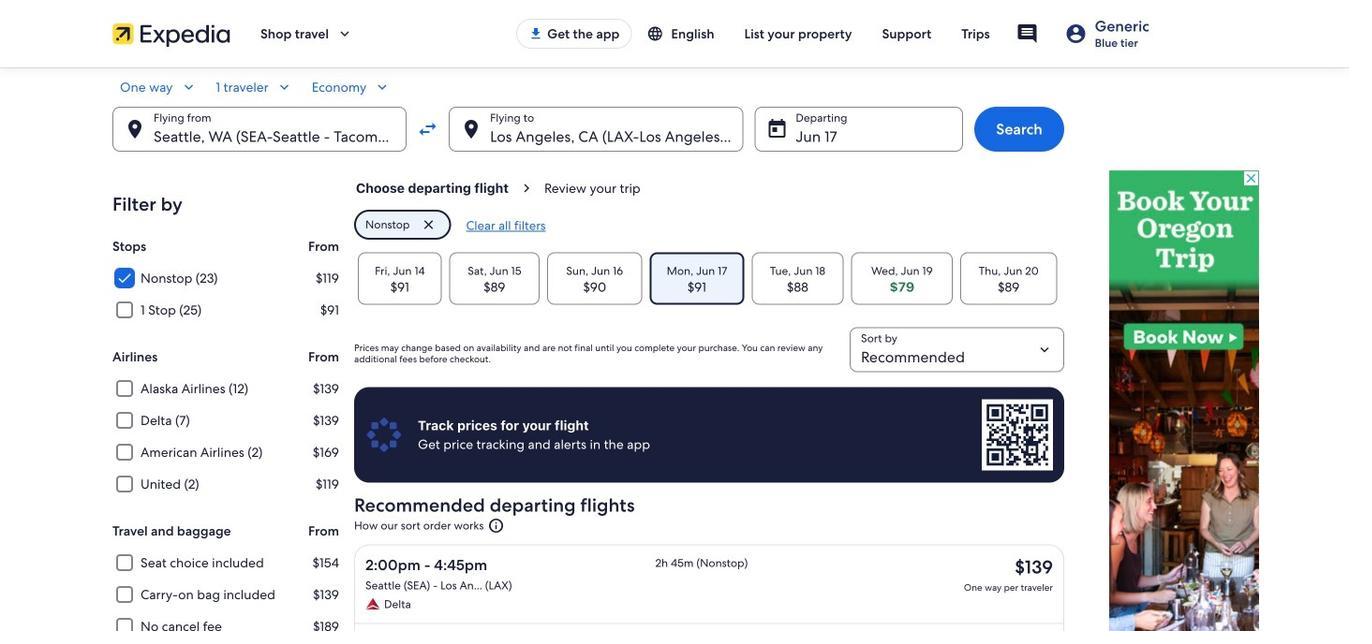 Task type: describe. For each thing, give the bounding box(es) containing it.
expedia logo image
[[112, 21, 231, 47]]

2 small image from the left
[[276, 79, 293, 96]]

qr code image
[[982, 399, 1053, 472]]

1 small image from the left
[[180, 79, 197, 96]]

small image
[[647, 25, 671, 42]]



Task type: locate. For each thing, give the bounding box(es) containing it.
swap origin and destination image
[[417, 118, 439, 141]]

trailing image
[[336, 25, 353, 42]]

2 horizontal spatial small image
[[374, 79, 391, 96]]

0 horizontal spatial small image
[[180, 79, 197, 96]]

communication center icon image
[[1016, 22, 1039, 45]]

oneky blue tier logo image
[[365, 417, 403, 454]]

None search field
[[112, 79, 1064, 152]]

tab list
[[354, 253, 1064, 305]]

small image
[[180, 79, 197, 96], [276, 79, 293, 96], [374, 79, 391, 96]]

1 horizontal spatial small image
[[276, 79, 293, 96]]

download the app button image
[[529, 26, 544, 41]]

step 1 of 2. choose departing flight. current page, choose departing flight element
[[354, 180, 542, 199]]

list
[[354, 491, 1064, 632]]

theme default image
[[488, 518, 505, 535]]

region
[[354, 387, 1064, 483]]

3 small image from the left
[[374, 79, 391, 96]]

loyalty lowtier image
[[1065, 22, 1088, 45]]



Task type: vqa. For each thing, say whether or not it's contained in the screenshot.
Previous month image
no



